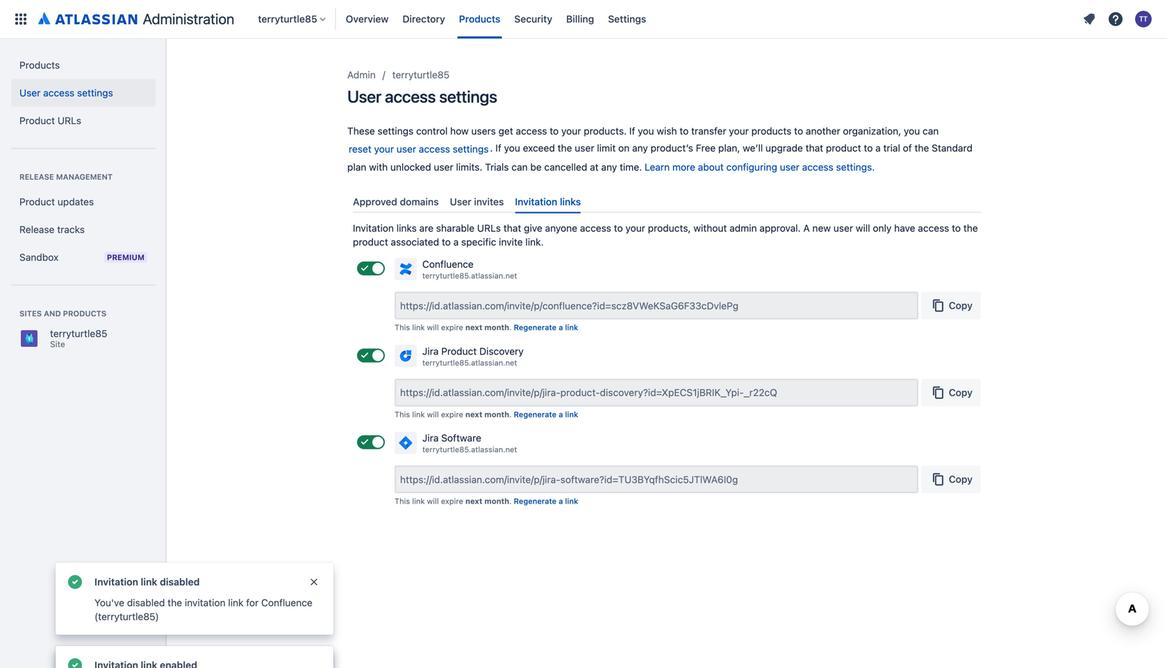 Task type: locate. For each thing, give the bounding box(es) containing it.
products down appswitcher icon
[[19, 59, 60, 71]]

account image
[[1135, 11, 1152, 27]]

1 vertical spatial regenerate
[[514, 410, 556, 419]]

3 next from the top
[[465, 497, 482, 507]]

confluence inside confluence terryturtle85.atlassian.net
[[422, 259, 474, 270]]

cross image for jira product discovery
[[370, 349, 384, 363]]

settings up the product urls "link"
[[77, 87, 113, 99]]

confluence down sharable
[[422, 259, 474, 270]]

settings up limits.
[[453, 143, 489, 155]]

0 vertical spatial products
[[459, 13, 500, 25]]

1 vertical spatial check image
[[358, 436, 372, 450]]

appswitcher icon image
[[13, 11, 29, 27]]

your up the plan,
[[729, 125, 749, 137]]

release up product updates
[[19, 173, 54, 182]]

0 vertical spatial regenerate a link button
[[514, 323, 578, 334]]

terryturtle85.atlassian.net inside jira product discovery terryturtle85.atlassian.net
[[422, 359, 517, 368]]

cross image
[[370, 262, 384, 276], [370, 349, 384, 363], [370, 436, 384, 450]]

2 vertical spatial cross image
[[370, 436, 384, 450]]

1 vertical spatial links
[[396, 223, 417, 234]]

that
[[806, 143, 823, 154], [503, 223, 521, 234]]

product inside invitation links are sharable urls that give anyone access to your products, without admin approval. a new user will only have access to the product associated to a specific invite link.
[[353, 237, 388, 248]]

2 release from the top
[[19, 224, 55, 235]]

product inside jira product discovery terryturtle85.atlassian.net
[[441, 346, 477, 357]]

0 horizontal spatial any
[[601, 162, 617, 173]]

users
[[471, 125, 496, 137]]

products left security
[[459, 13, 500, 25]]

2 vertical spatial copy
[[949, 474, 973, 486]]

links inside tab list
[[560, 196, 581, 208]]

to up upgrade
[[794, 125, 803, 137]]

user up sharable
[[450, 196, 471, 208]]

1 horizontal spatial any
[[632, 143, 648, 154]]

your up with
[[374, 143, 394, 155]]

month up discovery on the bottom of the page
[[484, 323, 509, 332]]

admin
[[729, 223, 757, 234]]

0 horizontal spatial user access settings
[[19, 87, 113, 99]]

2 jira from the top
[[422, 433, 439, 444]]

1 vertical spatial month
[[484, 410, 509, 419]]

1 vertical spatial urls
[[477, 223, 501, 234]]

this link will expire next month . regenerate a link down jira software terryturtle85.atlassian.net
[[395, 497, 578, 507]]

another
[[806, 125, 840, 137]]

1 horizontal spatial user access settings
[[347, 87, 497, 106]]

2 vertical spatial regenerate
[[514, 497, 556, 507]]

global navigation element
[[8, 0, 1078, 39]]

you
[[638, 125, 654, 137], [904, 125, 920, 137], [504, 143, 520, 154]]

confluence terryturtle85.atlassian.net
[[422, 259, 517, 281]]

jira inside jira product discovery terryturtle85.atlassian.net
[[422, 346, 439, 357]]

products link
[[455, 8, 505, 30], [11, 51, 156, 79]]

0 horizontal spatial you
[[504, 143, 520, 154]]

1 horizontal spatial urls
[[477, 223, 501, 234]]

2 check image from the top
[[358, 436, 372, 450]]

1 vertical spatial if
[[495, 143, 501, 154]]

any right on
[[632, 143, 648, 154]]

user inside these settings control how users get access to your products. if you wish to transfer your products to another organization, you can reset your user access settings
[[397, 143, 416, 155]]

1 vertical spatial product
[[353, 237, 388, 248]]

3 copy from the top
[[949, 474, 973, 486]]

this for terryturtle85.atlassian.net
[[395, 497, 410, 507]]

if
[[629, 125, 635, 137], [495, 143, 501, 154]]

invite link for image
[[929, 472, 946, 488]]

2 vertical spatial month
[[484, 497, 509, 507]]

if inside '.     if you exceed the user limit on any product's free plan, we'll upgrade that product to a trial of the standard plan with unlocked user limits.     trials can be cancelled at any time.'
[[495, 143, 501, 154]]

3 this from the top
[[395, 497, 410, 507]]

1 horizontal spatial invitation
[[353, 223, 394, 234]]

1 vertical spatial products link
[[11, 51, 156, 79]]

2 vertical spatial copy button
[[921, 466, 981, 494]]

settings up how
[[439, 87, 497, 106]]

0 horizontal spatial product
[[353, 237, 388, 248]]

you up of
[[904, 125, 920, 137]]

regenerate a link button for discovery
[[514, 410, 578, 421]]

1 vertical spatial can
[[512, 162, 528, 173]]

products inside these settings control how users get access to your products. if you wish to transfer your products to another organization, you can reset your user access settings
[[751, 125, 792, 137]]

settings
[[439, 87, 497, 106], [77, 87, 113, 99], [378, 125, 414, 137], [453, 143, 489, 155]]

a for product
[[559, 410, 563, 419]]

2 vertical spatial product
[[441, 346, 477, 357]]

1 vertical spatial regenerate a link button
[[514, 410, 578, 421]]

user up unlocked
[[397, 143, 416, 155]]

invite link for image
[[929, 298, 946, 314], [929, 385, 946, 401]]

0 vertical spatial urls
[[58, 115, 81, 126]]

1 vertical spatial that
[[503, 223, 521, 234]]

you down get
[[504, 143, 520, 154]]

invitation for invitation link disabled
[[94, 577, 138, 588]]

month for discovery
[[484, 410, 509, 419]]

you've
[[94, 598, 124, 609]]

product left discovery on the bottom of the page
[[441, 346, 477, 357]]

and
[[44, 309, 61, 319]]

1 vertical spatial copy button
[[921, 379, 981, 407]]

0 vertical spatial products
[[751, 125, 792, 137]]

your left "products,"
[[625, 223, 645, 234]]

1 terryturtle85.atlassian.net from the top
[[422, 272, 517, 281]]

1 horizontal spatial confluence
[[422, 259, 474, 270]]

0 vertical spatial copy button
[[921, 292, 981, 320]]

confluence
[[422, 259, 474, 270], [261, 598, 312, 609]]

disabled down invitation link disabled on the bottom of page
[[127, 598, 165, 609]]

to right wish
[[680, 125, 689, 137]]

. for jira software
[[509, 497, 512, 507]]

to down sharable
[[442, 237, 451, 248]]

0 horizontal spatial products
[[19, 59, 60, 71]]

toggle navigation image
[[153, 56, 183, 83]]

expire for terryturtle85.atlassian.net
[[441, 497, 463, 507]]

1 release from the top
[[19, 173, 54, 182]]

access right have
[[918, 223, 949, 234]]

terryturtle85 for terryturtle85 link
[[392, 69, 450, 81]]

access down terryturtle85 link
[[385, 87, 436, 106]]

terryturtle85.atlassian.net
[[422, 272, 517, 281], [422, 359, 517, 368], [422, 446, 517, 455]]

1 horizontal spatial terryturtle85
[[258, 13, 317, 25]]

release management
[[19, 173, 113, 182]]

jira inside jira software terryturtle85.atlassian.net
[[422, 433, 439, 444]]

links
[[560, 196, 581, 208], [396, 223, 417, 234]]

0 vertical spatial that
[[806, 143, 823, 154]]

with
[[369, 162, 388, 173]]

product up release tracks
[[19, 196, 55, 208]]

next for terryturtle85.atlassian.net
[[465, 497, 482, 507]]

next up jira product discovery terryturtle85.atlassian.net at the left of page
[[465, 323, 482, 332]]

1 horizontal spatial can
[[923, 125, 939, 137]]

invitation links
[[515, 196, 581, 208]]

this for discovery
[[395, 410, 410, 419]]

invitation link disabled
[[94, 577, 200, 588]]

1 horizontal spatial products
[[459, 13, 500, 25]]

product up settings.
[[826, 143, 861, 154]]

confluence inside you've disabled the invitation link for confluence (terryturtle85)
[[261, 598, 312, 609]]

check image down approved
[[358, 262, 372, 276]]

1 vertical spatial next
[[465, 410, 482, 419]]

copy button
[[921, 292, 981, 320], [921, 379, 981, 407], [921, 466, 981, 494]]

the right have
[[963, 223, 978, 234]]

0 horizontal spatial confluence
[[261, 598, 312, 609]]

. inside '.     if you exceed the user limit on any product's free plan, we'll upgrade that product to a trial of the standard plan with unlocked user limits.     trials can be cancelled at any time.'
[[490, 143, 493, 154]]

1 vertical spatial invite link for image
[[929, 385, 946, 401]]

0 horizontal spatial products link
[[11, 51, 156, 79]]

the right of
[[915, 143, 929, 154]]

these settings control how users get access to your products. if you wish to transfer your products to another organization, you can reset your user access settings
[[347, 125, 939, 155]]

user inside tab list
[[450, 196, 471, 208]]

a
[[875, 143, 881, 154], [453, 237, 459, 248], [559, 323, 563, 332], [559, 410, 563, 419], [559, 497, 563, 507]]

expire
[[441, 323, 463, 332], [441, 410, 463, 419], [441, 497, 463, 507]]

2 next from the top
[[465, 410, 482, 419]]

1 vertical spatial terryturtle85.atlassian.net
[[422, 359, 517, 368]]

next up software
[[465, 410, 482, 419]]

1 cross image from the top
[[370, 262, 384, 276]]

terryturtle85.atlassian.net down specific at top
[[422, 272, 517, 281]]

2 vertical spatial next
[[465, 497, 482, 507]]

to up "exceed"
[[550, 125, 559, 137]]

regenerate
[[514, 323, 556, 332], [514, 410, 556, 419], [514, 497, 556, 507]]

software
[[441, 433, 481, 444]]

links inside invitation links are sharable urls that give anyone access to your products, without admin approval. a new user will only have access to the product associated to a specific invite link.
[[396, 223, 417, 234]]

1 horizontal spatial if
[[629, 125, 635, 137]]

2 cross image from the top
[[370, 349, 384, 363]]

products link up the product urls "link"
[[11, 51, 156, 79]]

invite link for image for jira product discovery
[[929, 385, 946, 401]]

invitation links are sharable urls that give anyone access to your products, without admin approval. a new user will only have access to the product associated to a specific invite link.
[[353, 223, 978, 248]]

1 vertical spatial confluence
[[261, 598, 312, 609]]

check image
[[358, 262, 372, 276], [358, 436, 372, 450]]

the left invitation in the bottom of the page
[[168, 598, 182, 609]]

0 vertical spatial cross image
[[370, 262, 384, 276]]

the inside you've disabled the invitation link for confluence (terryturtle85)
[[168, 598, 182, 609]]

2 vertical spatial this
[[395, 497, 410, 507]]

0 vertical spatial if
[[629, 125, 635, 137]]

release tracks
[[19, 224, 85, 235]]

1 vertical spatial invitation
[[353, 223, 394, 234]]

the up cancelled
[[558, 143, 572, 154]]

sites
[[19, 309, 42, 319]]

0 vertical spatial this link will expire next month . regenerate a link
[[395, 323, 578, 332]]

0 horizontal spatial that
[[503, 223, 521, 234]]

upgrade
[[766, 143, 803, 154]]

specific
[[461, 237, 496, 248]]

terryturtle85 inside dropdown button
[[258, 13, 317, 25]]

disabled up invitation in the bottom of the page
[[160, 577, 200, 588]]

new
[[812, 223, 831, 234]]

terryturtle85.atlassian.net down discovery on the bottom of the page
[[422, 359, 517, 368]]

reset your user access settings button
[[347, 138, 490, 160]]

at
[[590, 162, 599, 173]]

links up the associated
[[396, 223, 417, 234]]

2 month from the top
[[484, 410, 509, 419]]

2 terryturtle85.atlassian.net from the top
[[422, 359, 517, 368]]

release up sandbox
[[19, 224, 55, 235]]

invitation down approved
[[353, 223, 394, 234]]

1 horizontal spatial products
[[751, 125, 792, 137]]

user down admin link
[[347, 87, 381, 106]]

2 invite link for image from the top
[[929, 385, 946, 401]]

0 horizontal spatial can
[[512, 162, 528, 173]]

will down jira software terryturtle85.atlassian.net
[[427, 497, 439, 507]]

None field
[[396, 294, 917, 319], [396, 381, 917, 406], [396, 468, 917, 493], [396, 294, 917, 319], [396, 381, 917, 406], [396, 468, 917, 493]]

be
[[530, 162, 542, 173]]

expire up software
[[441, 410, 463, 419]]

can up standard
[[923, 125, 939, 137]]

2 copy button from the top
[[921, 379, 981, 407]]

1 horizontal spatial that
[[806, 143, 823, 154]]

jira right jira software image at the bottom left of page
[[422, 433, 439, 444]]

user right 'new'
[[833, 223, 853, 234]]

administration link
[[33, 8, 240, 30]]

links up anyone
[[560, 196, 581, 208]]

administration banner
[[0, 0, 1167, 39]]

2 horizontal spatial user
[[450, 196, 471, 208]]

1 vertical spatial any
[[601, 162, 617, 173]]

2 expire from the top
[[441, 410, 463, 419]]

can left be
[[512, 162, 528, 173]]

product inside "link"
[[19, 115, 55, 126]]

3 expire from the top
[[441, 497, 463, 507]]

time.
[[620, 162, 642, 173]]

1 jira from the top
[[422, 346, 439, 357]]

0 vertical spatial links
[[560, 196, 581, 208]]

invitation up give
[[515, 196, 557, 208]]

1 vertical spatial product
[[19, 196, 55, 208]]

3 regenerate a link button from the top
[[514, 497, 578, 508]]

2 vertical spatial regenerate a link button
[[514, 497, 578, 508]]

your left products.
[[561, 125, 581, 137]]

next down jira software terryturtle85.atlassian.net
[[465, 497, 482, 507]]

jira for jira software
[[422, 433, 439, 444]]

sandbox
[[19, 252, 59, 263]]

0 vertical spatial copy
[[949, 300, 973, 312]]

directory link
[[398, 8, 449, 30]]

you inside '.     if you exceed the user limit on any product's free plan, we'll upgrade that product to a trial of the standard plan with unlocked user limits.     trials can be cancelled at any time.'
[[504, 143, 520, 154]]

any
[[632, 143, 648, 154], [601, 162, 617, 173]]

to
[[550, 125, 559, 137], [680, 125, 689, 137], [794, 125, 803, 137], [864, 143, 873, 154], [614, 223, 623, 234], [952, 223, 961, 234], [442, 237, 451, 248]]

check image left jira software icon
[[358, 436, 372, 450]]

admin
[[347, 69, 376, 81]]

0 vertical spatial can
[[923, 125, 939, 137]]

3 this link will expire next month . regenerate a link from the top
[[395, 497, 578, 507]]

1 vertical spatial jira
[[422, 433, 439, 444]]

will for terryturtle85.atlassian.net
[[427, 323, 439, 332]]

a inside invitation links are sharable urls that give anyone access to your products, without admin approval. a new user will only have access to the product associated to a specific invite link.
[[453, 237, 459, 248]]

user
[[575, 143, 594, 154], [397, 143, 416, 155], [434, 162, 453, 173], [780, 162, 800, 173], [833, 223, 853, 234]]

access
[[385, 87, 436, 106], [43, 87, 74, 99], [516, 125, 547, 137], [419, 143, 450, 155], [802, 162, 833, 173], [580, 223, 611, 234], [918, 223, 949, 234]]

billing
[[566, 13, 594, 25]]

user invites
[[450, 196, 504, 208]]

access down another on the right top of the page
[[802, 162, 833, 173]]

0 horizontal spatial terryturtle85
[[50, 328, 107, 340]]

0 vertical spatial expire
[[441, 323, 463, 332]]

user
[[347, 87, 381, 106], [19, 87, 41, 99], [450, 196, 471, 208]]

jira product discovery image
[[397, 348, 414, 365], [397, 348, 414, 365]]

product down "user access settings" link
[[19, 115, 55, 126]]

0 vertical spatial invite link for image
[[929, 298, 946, 314]]

2 regenerate a link button from the top
[[514, 410, 578, 421]]

will for product
[[427, 410, 439, 419]]

0 vertical spatial month
[[484, 323, 509, 332]]

terryturtle85
[[258, 13, 317, 25], [392, 69, 450, 81], [50, 328, 107, 340]]

1 vertical spatial this
[[395, 410, 410, 419]]

this link will expire next month . regenerate a link for discovery
[[395, 410, 578, 419]]

month down jira software terryturtle85.atlassian.net
[[484, 497, 509, 507]]

2 vertical spatial terryturtle85.atlassian.net
[[422, 446, 517, 455]]

check image for confluence
[[358, 262, 372, 276]]

expire up jira product discovery terryturtle85.atlassian.net at the left of page
[[441, 323, 463, 332]]

plan,
[[718, 143, 740, 154]]

about
[[698, 162, 724, 173]]

1 vertical spatial this link will expire next month . regenerate a link
[[395, 410, 578, 419]]

products
[[751, 125, 792, 137], [63, 309, 106, 319]]

0 horizontal spatial invitation
[[94, 577, 138, 588]]

invitation inside invitation links are sharable urls that give anyone access to your products, without admin approval. a new user will only have access to the product associated to a specific invite link.
[[353, 223, 394, 234]]

0 vertical spatial regenerate
[[514, 323, 556, 332]]

1 invite link for image from the top
[[929, 298, 946, 314]]

confluence image
[[397, 261, 414, 278], [397, 261, 414, 278]]

terryturtle85.atlassian.net down software
[[422, 446, 517, 455]]

that up invite
[[503, 223, 521, 234]]

product
[[826, 143, 861, 154], [353, 237, 388, 248]]

1 vertical spatial disabled
[[127, 598, 165, 609]]

month up jira software terryturtle85.atlassian.net
[[484, 410, 509, 419]]

you left wish
[[638, 125, 654, 137]]

1 vertical spatial cross image
[[370, 349, 384, 363]]

invitation up you've
[[94, 577, 138, 588]]

user up product urls
[[19, 87, 41, 99]]

will up jira software terryturtle85.atlassian.net
[[427, 410, 439, 419]]

1 vertical spatial copy
[[949, 387, 973, 399]]

1 check image from the top
[[358, 262, 372, 276]]

3 terryturtle85.atlassian.net from the top
[[422, 446, 517, 455]]

0 vertical spatial any
[[632, 143, 648, 154]]

2 this from the top
[[395, 410, 410, 419]]

1 vertical spatial expire
[[441, 410, 463, 419]]

3 regenerate from the top
[[514, 497, 556, 507]]

1 horizontal spatial product
[[826, 143, 861, 154]]

1 horizontal spatial links
[[560, 196, 581, 208]]

terryturtle85 site
[[50, 328, 107, 349]]

0 vertical spatial product
[[826, 143, 861, 154]]

of
[[903, 143, 912, 154]]

invitation inside tab list
[[515, 196, 557, 208]]

products up terryturtle85 site
[[63, 309, 106, 319]]

2 vertical spatial this link will expire next month . regenerate a link
[[395, 497, 578, 507]]

atlassian image
[[38, 10, 137, 26], [38, 10, 137, 26]]

to inside '.     if you exceed the user limit on any product's free plan, we'll upgrade that product to a trial of the standard plan with unlocked user limits.     trials can be cancelled at any time.'
[[864, 143, 873, 154]]

1 vertical spatial release
[[19, 224, 55, 235]]

expire down jira software terryturtle85.atlassian.net
[[441, 497, 463, 507]]

2 copy from the top
[[949, 387, 973, 399]]

will left only
[[856, 223, 870, 234]]

0 vertical spatial release
[[19, 173, 54, 182]]

1 vertical spatial terryturtle85
[[392, 69, 450, 81]]

user access settings up product urls
[[19, 87, 113, 99]]

jira right check image
[[422, 346, 439, 357]]

2 this link will expire next month . regenerate a link from the top
[[395, 410, 578, 419]]

check image
[[358, 349, 372, 363]]

more
[[672, 162, 695, 173]]

cross image for jira software
[[370, 436, 384, 450]]

products up upgrade
[[751, 125, 792, 137]]

2 regenerate from the top
[[514, 410, 556, 419]]

urls
[[58, 115, 81, 126], [477, 223, 501, 234]]

jira
[[422, 346, 439, 357], [422, 433, 439, 444]]

tab list
[[347, 191, 986, 214]]

unlocked
[[390, 162, 431, 173]]

these
[[347, 125, 375, 137]]

this link will expire next month . regenerate a link up discovery on the bottom of the page
[[395, 323, 578, 332]]

any right at
[[601, 162, 617, 173]]

0 vertical spatial this
[[395, 323, 410, 332]]

1 horizontal spatial products link
[[455, 8, 505, 30]]

3 month from the top
[[484, 497, 509, 507]]

3 cross image from the top
[[370, 436, 384, 450]]

get
[[498, 125, 513, 137]]

this link will expire next month . regenerate a link
[[395, 323, 578, 332], [395, 410, 578, 419], [395, 497, 578, 507]]

if up on
[[629, 125, 635, 137]]

this link will expire next month . regenerate a link up jira software terryturtle85.atlassian.net
[[395, 410, 578, 419]]

learn more about configuring user access settings.
[[645, 162, 875, 173]]

to down "organization,"
[[864, 143, 873, 154]]

urls down "user access settings" link
[[58, 115, 81, 126]]

if down get
[[495, 143, 501, 154]]

regenerate for terryturtle85.atlassian.net
[[514, 497, 556, 507]]

0 vertical spatial check image
[[358, 262, 372, 276]]

product's
[[651, 143, 693, 154]]

invitation for invitation links
[[515, 196, 557, 208]]

next
[[465, 323, 482, 332], [465, 410, 482, 419], [465, 497, 482, 507]]

2 vertical spatial invitation
[[94, 577, 138, 588]]

copy button for terryturtle85.atlassian.net
[[921, 466, 981, 494]]

0 vertical spatial products link
[[455, 8, 505, 30]]

will
[[856, 223, 870, 234], [427, 323, 439, 332], [427, 410, 439, 419], [427, 497, 439, 507]]

administration
[[143, 10, 234, 27]]

that inside '.     if you exceed the user limit on any product's free plan, we'll upgrade that product to a trial of the standard plan with unlocked user limits.     trials can be cancelled at any time.'
[[806, 143, 823, 154]]

product down approved
[[353, 237, 388, 248]]

.
[[490, 143, 493, 154], [509, 323, 512, 332], [509, 410, 512, 419], [509, 497, 512, 507]]

3 copy button from the top
[[921, 466, 981, 494]]

your inside invitation links are sharable urls that give anyone access to your products, without admin approval. a new user will only have access to the product associated to a specific invite link.
[[625, 223, 645, 234]]

2 horizontal spatial terryturtle85
[[392, 69, 450, 81]]

products link left 'security' link
[[455, 8, 505, 30]]

cross image for confluence
[[370, 262, 384, 276]]

user access settings down terryturtle85 link
[[347, 87, 497, 106]]

urls up specific at top
[[477, 223, 501, 234]]

0 vertical spatial terryturtle85.atlassian.net
[[422, 272, 517, 281]]

will up jira product discovery terryturtle85.atlassian.net at the left of page
[[427, 323, 439, 332]]

can inside these settings control how users get access to your products. if you wish to transfer your products to another organization, you can reset your user access settings
[[923, 125, 939, 137]]

that down another on the right top of the page
[[806, 143, 823, 154]]

0 vertical spatial jira
[[422, 346, 439, 357]]

1 horizontal spatial user
[[347, 87, 381, 106]]

control
[[416, 125, 448, 137]]

organization,
[[843, 125, 901, 137]]

confluence down dismiss 'icon' on the left of the page
[[261, 598, 312, 609]]

link.
[[525, 237, 544, 248]]

products.
[[584, 125, 627, 137]]

link inside you've disabled the invitation link for confluence (terryturtle85)
[[228, 598, 244, 609]]

urls inside invitation links are sharable urls that give anyone access to your products, without admin approval. a new user will only have access to the product associated to a specific invite link.
[[477, 223, 501, 234]]

0 horizontal spatial urls
[[58, 115, 81, 126]]

0 horizontal spatial if
[[495, 143, 501, 154]]



Task type: vqa. For each thing, say whether or not it's contained in the screenshot.
the bottom details
no



Task type: describe. For each thing, give the bounding box(es) containing it.
plan
[[347, 162, 366, 173]]

user up at
[[575, 143, 594, 154]]

1 user access settings from the left
[[347, 87, 497, 106]]

copy for discovery
[[949, 387, 973, 399]]

tab list containing approved domains
[[347, 191, 986, 214]]

. for jira product discovery
[[509, 410, 512, 419]]

0 horizontal spatial user
[[19, 87, 41, 99]]

1 next from the top
[[465, 323, 482, 332]]

approval.
[[759, 223, 801, 234]]

product for product updates
[[19, 196, 55, 208]]

1 horizontal spatial you
[[638, 125, 654, 137]]

.     if you exceed the user limit on any product's free plan, we'll upgrade that product to a trial of the standard plan with unlocked user limits.     trials can be cancelled at any time.
[[347, 143, 973, 173]]

release for release tracks
[[19, 224, 55, 235]]

wish
[[657, 125, 677, 137]]

jira software image
[[397, 435, 414, 452]]

security link
[[510, 8, 557, 30]]

directory
[[402, 13, 445, 25]]

approved
[[353, 196, 397, 208]]

user inside invitation links are sharable urls that give anyone access to your products, without admin approval. a new user will only have access to the product associated to a specific invite link.
[[833, 223, 853, 234]]

0 vertical spatial disabled
[[160, 577, 200, 588]]

1 month from the top
[[484, 323, 509, 332]]

that inside invitation links are sharable urls that give anyone access to your products, without admin approval. a new user will only have access to the product associated to a specific invite link.
[[503, 223, 521, 234]]

how
[[450, 125, 469, 137]]

have
[[894, 223, 915, 234]]

jira for jira product discovery
[[422, 346, 439, 357]]

updates
[[58, 196, 94, 208]]

product for product urls
[[19, 115, 55, 126]]

. for confluence
[[509, 323, 512, 332]]

we'll
[[743, 143, 763, 154]]

product urls link
[[11, 107, 156, 135]]

month for terryturtle85.atlassian.net
[[484, 497, 509, 507]]

user down upgrade
[[780, 162, 800, 173]]

learn more about configuring user access settings. link
[[645, 162, 875, 173]]

products,
[[648, 223, 691, 234]]

premium
[[107, 253, 144, 262]]

next for discovery
[[465, 410, 482, 419]]

a for software
[[559, 497, 563, 507]]

trials
[[485, 162, 509, 173]]

reset
[[349, 143, 371, 155]]

settings
[[608, 13, 646, 25]]

site
[[50, 340, 65, 349]]

access up "exceed"
[[516, 125, 547, 137]]

sharable
[[436, 223, 475, 234]]

discovery
[[479, 346, 524, 357]]

without
[[693, 223, 727, 234]]

1 this link will expire next month . regenerate a link from the top
[[395, 323, 578, 332]]

only
[[873, 223, 892, 234]]

user access settings link
[[11, 79, 156, 107]]

links for invitation links are sharable urls that give anyone access to your products, without admin approval. a new user will only have access to the product associated to a specific invite link.
[[396, 223, 417, 234]]

settings link
[[604, 8, 650, 30]]

a for terryturtle85.atlassian.net
[[559, 323, 563, 332]]

to left "products,"
[[614, 223, 623, 234]]

regenerate a link button for terryturtle85.atlassian.net
[[514, 497, 578, 508]]

configuring
[[726, 162, 777, 173]]

invite link for image for confluence
[[929, 298, 946, 314]]

if inside these settings control how users get access to your products. if you wish to transfer your products to another organization, you can reset your user access settings
[[629, 125, 635, 137]]

access up product urls
[[43, 87, 74, 99]]

user for administration link
[[347, 87, 381, 106]]

urls inside "link"
[[58, 115, 81, 126]]

invitation for invitation links are sharable urls that give anyone access to your products, without admin approval. a new user will only have access to the product associated to a specific invite link.
[[353, 223, 394, 234]]

(terryturtle85)
[[94, 612, 159, 623]]

2 horizontal spatial you
[[904, 125, 920, 137]]

a inside '.     if you exceed the user limit on any product's free plan, we'll upgrade that product to a trial of the standard plan with unlocked user limits.     trials can be cancelled at any time.'
[[875, 143, 881, 154]]

product updates link
[[11, 188, 156, 216]]

will for software
[[427, 497, 439, 507]]

products inside global navigation element
[[459, 13, 500, 25]]

overview
[[346, 13, 389, 25]]

2 vertical spatial terryturtle85
[[50, 328, 107, 340]]

approved domains
[[353, 196, 439, 208]]

anyone
[[545, 223, 577, 234]]

associated
[[391, 237, 439, 248]]

release tracks link
[[11, 216, 156, 244]]

product urls
[[19, 115, 81, 126]]

disabled inside you've disabled the invitation link for confluence (terryturtle85)
[[127, 598, 165, 609]]

settings.
[[836, 162, 875, 173]]

release for release management
[[19, 173, 54, 182]]

billing link
[[562, 8, 598, 30]]

for
[[246, 598, 259, 609]]

invites
[[474, 196, 504, 208]]

invitation
[[185, 598, 225, 609]]

help icon image
[[1107, 11, 1124, 27]]

product inside '.     if you exceed the user limit on any product's free plan, we'll upgrade that product to a trial of the standard plan with unlocked user limits.     trials can be cancelled at any time.'
[[826, 143, 861, 154]]

sites and products
[[19, 309, 106, 319]]

give
[[524, 223, 542, 234]]

jira software image
[[397, 435, 414, 452]]

copy button for discovery
[[921, 379, 981, 407]]

this link will expire next month . regenerate a link for terryturtle85.atlassian.net
[[395, 497, 578, 507]]

1 vertical spatial products
[[19, 59, 60, 71]]

1 copy from the top
[[949, 300, 973, 312]]

1 this from the top
[[395, 323, 410, 332]]

terryturtle85 for terryturtle85 dropdown button at left top
[[258, 13, 317, 25]]

the inside invitation links are sharable urls that give anyone access to your products, without admin approval. a new user will only have access to the product associated to a specific invite link.
[[963, 223, 978, 234]]

regenerate for discovery
[[514, 410, 556, 419]]

expire for discovery
[[441, 410, 463, 419]]

trial
[[883, 143, 900, 154]]

cancelled
[[544, 162, 587, 173]]

user left limits.
[[434, 162, 453, 173]]

terryturtle85 link
[[392, 67, 450, 83]]

learn
[[645, 162, 670, 173]]

2 user access settings from the left
[[19, 87, 113, 99]]

will inside invitation links are sharable urls that give anyone access to your products, without admin approval. a new user will only have access to the product associated to a specific invite link.
[[856, 223, 870, 234]]

limits.
[[456, 162, 482, 173]]

overview link
[[342, 8, 393, 30]]

limit
[[597, 143, 616, 154]]

terryturtle85 button
[[254, 8, 331, 30]]

a
[[803, 223, 810, 234]]

admin link
[[347, 67, 376, 83]]

1 copy button from the top
[[921, 292, 981, 320]]

management
[[56, 173, 113, 182]]

to right have
[[952, 223, 961, 234]]

jira software terryturtle85.atlassian.net
[[422, 433, 517, 455]]

can inside '.     if you exceed the user limit on any product's free plan, we'll upgrade that product to a trial of the standard plan with unlocked user limits.     trials can be cancelled at any time.'
[[512, 162, 528, 173]]

on
[[618, 143, 630, 154]]

invite
[[499, 237, 523, 248]]

1 regenerate a link button from the top
[[514, 323, 578, 334]]

1 regenerate from the top
[[514, 323, 556, 332]]

domains
[[400, 196, 439, 208]]

exceed
[[523, 143, 555, 154]]

access down control
[[419, 143, 450, 155]]

dismiss image
[[308, 577, 320, 588]]

user for terryturtle85 link
[[450, 196, 471, 208]]

links for invitation links
[[560, 196, 581, 208]]

access right anyone
[[580, 223, 611, 234]]

settings up reset your user access settings button
[[378, 125, 414, 137]]

product updates
[[19, 196, 94, 208]]

check image for jira
[[358, 436, 372, 450]]

you've disabled the invitation link for confluence (terryturtle85)
[[94, 598, 312, 623]]

1 expire from the top
[[441, 323, 463, 332]]

security
[[514, 13, 552, 25]]

jira product discovery terryturtle85.atlassian.net
[[422, 346, 524, 368]]

0 horizontal spatial products
[[63, 309, 106, 319]]

are
[[419, 223, 433, 234]]

free
[[696, 143, 716, 154]]

copy for terryturtle85.atlassian.net
[[949, 474, 973, 486]]



